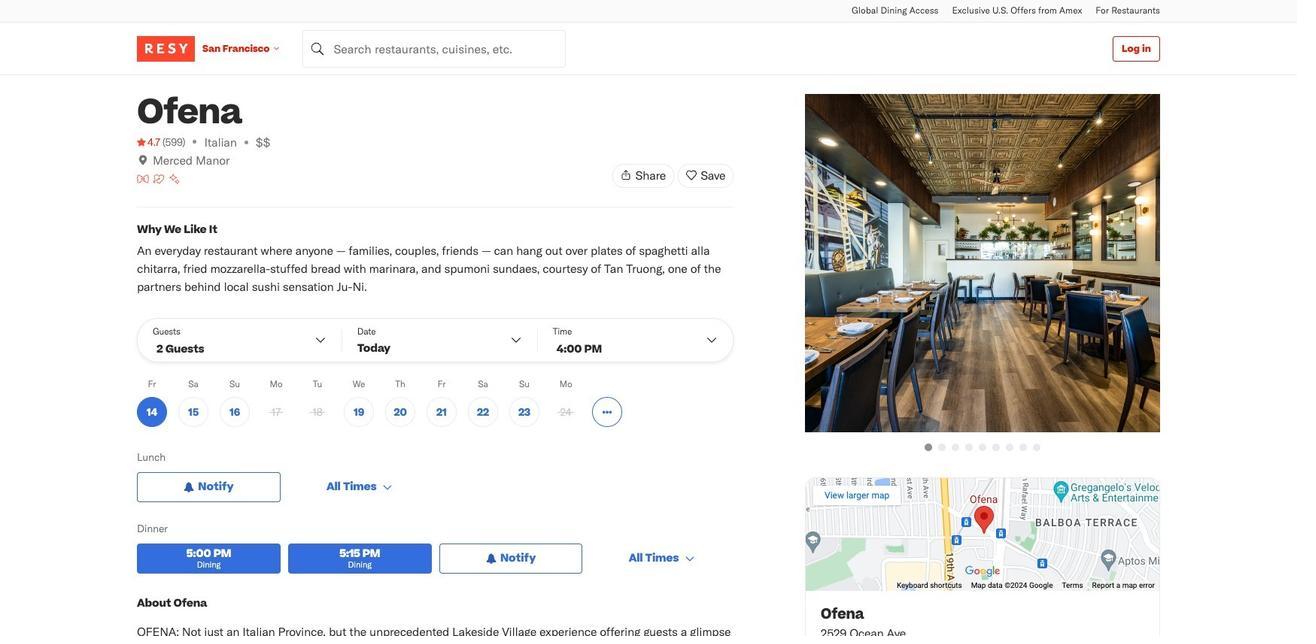 Task type: locate. For each thing, give the bounding box(es) containing it.
4.7 out of 5 stars image
[[137, 135, 160, 150]]

Search restaurants, cuisines, etc. text field
[[303, 30, 566, 67]]

None field
[[303, 30, 566, 67]]



Task type: vqa. For each thing, say whether or not it's contained in the screenshot.
4.9 out of 5 stars Image
no



